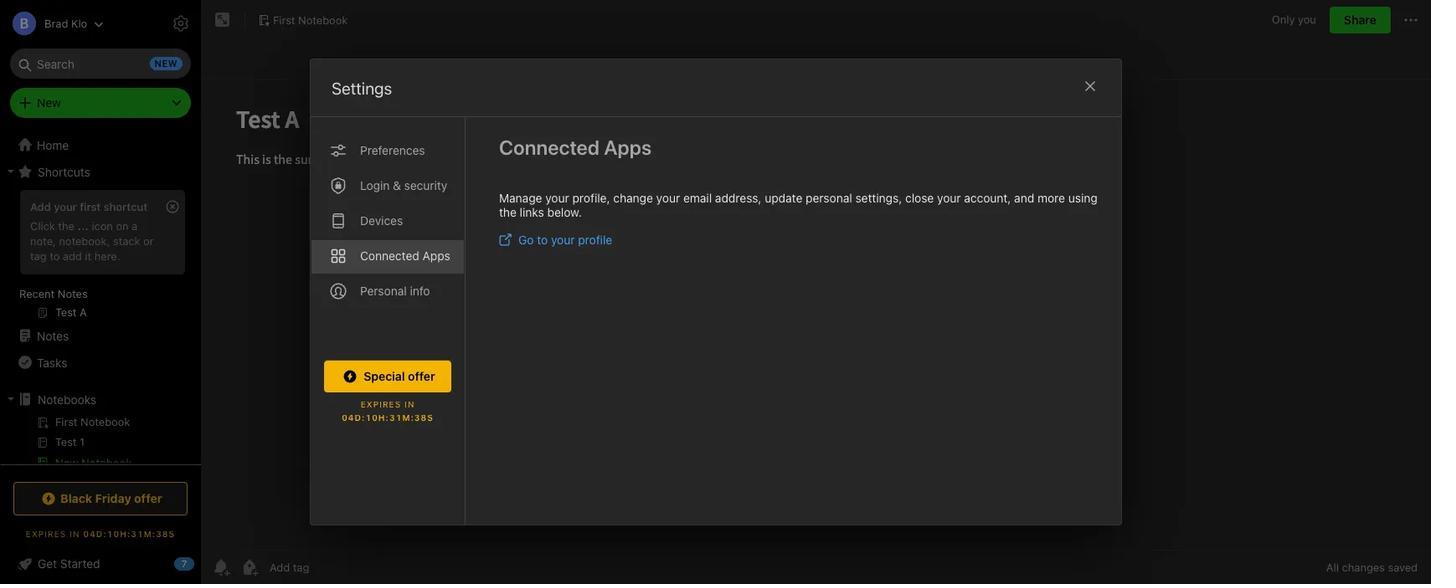 Task type: locate. For each thing, give the bounding box(es) containing it.
expires down black
[[26, 529, 66, 540]]

in
[[404, 399, 415, 409], [70, 529, 80, 540]]

shortcuts
[[38, 165, 90, 179]]

notebook
[[298, 13, 348, 26], [81, 457, 132, 470]]

connected up manage
[[499, 136, 599, 159]]

devices
[[360, 213, 403, 228]]

0 vertical spatial connected apps
[[499, 136, 651, 159]]

close
[[905, 191, 934, 205]]

04d:10h:31m:38s for friday
[[83, 529, 175, 540]]

apps up info
[[422, 249, 450, 263]]

note window element
[[201, 0, 1432, 585]]

change
[[613, 191, 653, 205]]

all changes saved
[[1327, 561, 1418, 575]]

0 vertical spatial new
[[37, 96, 61, 110]]

to right go
[[537, 233, 548, 247]]

tag
[[30, 249, 47, 263]]

close image
[[1080, 76, 1100, 96]]

0 vertical spatial notes
[[58, 287, 88, 301]]

0 vertical spatial connected
[[499, 136, 599, 159]]

saved
[[1389, 561, 1418, 575]]

0 horizontal spatial 04d:10h:31m:38s
[[83, 529, 175, 540]]

connected apps up personal info on the left of the page
[[360, 249, 450, 263]]

expires in 04d:10h:31m:38s
[[341, 399, 433, 423], [26, 529, 175, 540]]

tab list
[[310, 117, 465, 525]]

notebook right first
[[298, 13, 348, 26]]

1 horizontal spatial connected apps
[[499, 136, 651, 159]]

0 horizontal spatial connected apps
[[360, 249, 450, 263]]

1 vertical spatial connected
[[360, 249, 419, 263]]

1 vertical spatial expires in 04d:10h:31m:38s
[[26, 529, 175, 540]]

shortcut
[[104, 200, 148, 214]]

1 horizontal spatial expires
[[360, 399, 401, 409]]

0 horizontal spatial offer
[[134, 492, 162, 506]]

0 horizontal spatial connected
[[360, 249, 419, 263]]

0 horizontal spatial in
[[70, 529, 80, 540]]

0 vertical spatial notebook
[[298, 13, 348, 26]]

notebook up black friday offer
[[81, 457, 132, 470]]

recent notes
[[19, 287, 88, 301]]

expires in 04d:10h:31m:38s down black friday offer popup button
[[26, 529, 175, 540]]

group
[[0, 185, 194, 329]]

in down special offer
[[404, 399, 415, 409]]

0 horizontal spatial expires in 04d:10h:31m:38s
[[26, 529, 175, 540]]

notes inside group
[[58, 287, 88, 301]]

1 horizontal spatial the
[[499, 205, 516, 219]]

0 horizontal spatial the
[[58, 219, 74, 233]]

expand note image
[[213, 10, 233, 30]]

04d:10h:31m:38s for offer
[[341, 413, 433, 423]]

expires
[[360, 399, 401, 409], [26, 529, 66, 540]]

expires in 04d:10h:31m:38s for special
[[341, 399, 433, 423]]

to
[[537, 233, 548, 247], [50, 249, 60, 263]]

using
[[1068, 191, 1098, 205]]

1 vertical spatial in
[[70, 529, 80, 540]]

notes link
[[0, 323, 194, 349]]

connected apps
[[499, 136, 651, 159], [360, 249, 450, 263]]

1 horizontal spatial in
[[404, 399, 415, 409]]

special offer
[[363, 369, 435, 384]]

tree
[[0, 132, 201, 571]]

1 vertical spatial new
[[55, 457, 78, 470]]

1 vertical spatial 04d:10h:31m:38s
[[83, 529, 175, 540]]

1 vertical spatial expires
[[26, 529, 66, 540]]

1 horizontal spatial connected
[[499, 136, 599, 159]]

notebook for new notebook
[[81, 457, 132, 470]]

notebook inside note window element
[[298, 13, 348, 26]]

1 vertical spatial offer
[[134, 492, 162, 506]]

the
[[499, 205, 516, 219], [58, 219, 74, 233]]

1 horizontal spatial 04d:10h:31m:38s
[[341, 413, 433, 423]]

0 vertical spatial expires in 04d:10h:31m:38s
[[341, 399, 433, 423]]

personal info
[[360, 284, 430, 298]]

1 horizontal spatial offer
[[408, 369, 435, 384]]

Search text field
[[22, 49, 179, 79]]

new for new
[[37, 96, 61, 110]]

offer right friday
[[134, 492, 162, 506]]

only
[[1272, 13, 1296, 26]]

notebooks
[[38, 392, 96, 407]]

first notebook
[[273, 13, 348, 26]]

&
[[393, 178, 401, 193]]

home
[[37, 138, 69, 152]]

first
[[273, 13, 295, 26]]

expires for special offer
[[360, 399, 401, 409]]

to right tag
[[50, 249, 60, 263]]

a
[[132, 219, 138, 233]]

notebook,
[[59, 234, 110, 248]]

1 vertical spatial connected apps
[[360, 249, 450, 263]]

tree containing home
[[0, 132, 201, 571]]

connected apps inside tab list
[[360, 249, 450, 263]]

apps
[[604, 136, 651, 159], [422, 249, 450, 263]]

shortcuts button
[[0, 158, 194, 185]]

new up home
[[37, 96, 61, 110]]

1 vertical spatial notes
[[37, 329, 69, 343]]

0 vertical spatial offer
[[408, 369, 435, 384]]

connected
[[499, 136, 599, 159], [360, 249, 419, 263]]

add your first shortcut
[[30, 200, 148, 214]]

add
[[63, 249, 82, 263]]

0 horizontal spatial apps
[[422, 249, 450, 263]]

expires in 04d:10h:31m:38s for black
[[26, 529, 175, 540]]

offer
[[408, 369, 435, 384], [134, 492, 162, 506]]

profile
[[578, 233, 612, 247]]

new inside button
[[55, 457, 78, 470]]

notes up tasks
[[37, 329, 69, 343]]

expires in 04d:10h:31m:38s down the special offer popup button
[[341, 399, 433, 423]]

click the ...
[[30, 219, 89, 233]]

in inside expires in 04d:10h:31m:38s
[[404, 399, 415, 409]]

your right links
[[545, 191, 569, 205]]

1 horizontal spatial notebook
[[298, 13, 348, 26]]

preferences
[[360, 143, 425, 157]]

0 vertical spatial apps
[[604, 136, 651, 159]]

your
[[545, 191, 569, 205], [656, 191, 680, 205], [937, 191, 961, 205], [54, 200, 77, 214], [551, 233, 575, 247]]

info
[[410, 284, 430, 298]]

special
[[363, 369, 405, 384]]

04d:10h:31m:38s down friday
[[83, 529, 175, 540]]

in down black
[[70, 529, 80, 540]]

connected apps up profile,
[[499, 136, 651, 159]]

email
[[683, 191, 712, 205]]

notes right recent
[[58, 287, 88, 301]]

home link
[[0, 132, 201, 158]]

0 vertical spatial in
[[404, 399, 415, 409]]

0 vertical spatial 04d:10h:31m:38s
[[341, 413, 433, 423]]

0 horizontal spatial to
[[50, 249, 60, 263]]

1 horizontal spatial expires in 04d:10h:31m:38s
[[341, 399, 433, 423]]

0 vertical spatial expires
[[360, 399, 401, 409]]

changes
[[1343, 561, 1386, 575]]

notes
[[58, 287, 88, 301], [37, 329, 69, 343]]

new
[[37, 96, 61, 110], [55, 457, 78, 470]]

Note Editor text field
[[201, 80, 1432, 550]]

new notebook button
[[0, 453, 194, 473]]

offer right special
[[408, 369, 435, 384]]

04d:10h:31m:38s
[[341, 413, 433, 423], [83, 529, 175, 540]]

1 vertical spatial to
[[50, 249, 60, 263]]

expires down special
[[360, 399, 401, 409]]

connected up personal info on the left of the page
[[360, 249, 419, 263]]

notebooks link
[[0, 386, 194, 413]]

apps up change in the left of the page
[[604, 136, 651, 159]]

it
[[85, 249, 91, 263]]

login
[[360, 178, 389, 193]]

new up black
[[55, 457, 78, 470]]

stack
[[113, 234, 140, 248]]

new inside "popup button"
[[37, 96, 61, 110]]

tasks
[[37, 356, 67, 370]]

tab list containing preferences
[[310, 117, 465, 525]]

...
[[77, 219, 89, 233]]

the left links
[[499, 205, 516, 219]]

1 horizontal spatial to
[[537, 233, 548, 247]]

security
[[404, 178, 447, 193]]

update
[[765, 191, 802, 205]]

notebook for first notebook
[[298, 13, 348, 26]]

here.
[[94, 249, 120, 263]]

0 horizontal spatial expires
[[26, 529, 66, 540]]

to inside icon on a note, notebook, stack or tag to add it here.
[[50, 249, 60, 263]]

the left ...
[[58, 219, 74, 233]]

group containing add your first shortcut
[[0, 185, 194, 329]]

04d:10h:31m:38s down the special offer popup button
[[341, 413, 433, 423]]

go to your profile button
[[499, 233, 612, 247]]

0 horizontal spatial notebook
[[81, 457, 132, 470]]

in for black
[[70, 529, 80, 540]]

expires for black friday offer
[[26, 529, 66, 540]]

1 vertical spatial notebook
[[81, 457, 132, 470]]

None search field
[[22, 49, 179, 79]]

recent
[[19, 287, 55, 301]]

your up click the ...
[[54, 200, 77, 214]]

below.
[[547, 205, 582, 219]]

notebook inside group
[[81, 457, 132, 470]]



Task type: vqa. For each thing, say whether or not it's contained in the screenshot.
the rightmost Connected Apps
yes



Task type: describe. For each thing, give the bounding box(es) containing it.
links
[[520, 205, 544, 219]]

or
[[143, 234, 154, 248]]

in for special
[[404, 399, 415, 409]]

login & security
[[360, 178, 447, 193]]

you
[[1299, 13, 1317, 26]]

new notebook
[[55, 457, 132, 470]]

settings,
[[855, 191, 902, 205]]

note,
[[30, 234, 56, 248]]

settings image
[[171, 13, 191, 34]]

account,
[[964, 191, 1011, 205]]

new notebook group
[[0, 413, 194, 480]]

personal
[[360, 284, 406, 298]]

add a reminder image
[[211, 558, 231, 578]]

on
[[116, 219, 129, 233]]

only you
[[1272, 13, 1317, 26]]

go to your profile
[[518, 233, 612, 247]]

black friday offer button
[[13, 483, 188, 516]]

new button
[[10, 88, 191, 118]]

add
[[30, 200, 51, 214]]

expand notebooks image
[[4, 393, 18, 406]]

profile,
[[572, 191, 610, 205]]

black friday offer
[[60, 492, 162, 506]]

your right close
[[937, 191, 961, 205]]

share button
[[1330, 7, 1392, 34]]

manage your profile, change your email address, update personal settings, close your account, and more using the links below.
[[499, 191, 1098, 219]]

special offer button
[[324, 361, 451, 393]]

manage
[[499, 191, 542, 205]]

first notebook button
[[252, 8, 354, 32]]

all
[[1327, 561, 1340, 575]]

personal
[[806, 191, 852, 205]]

the inside tree
[[58, 219, 74, 233]]

go
[[518, 233, 534, 247]]

friday
[[95, 492, 131, 506]]

more
[[1038, 191, 1065, 205]]

new for new notebook
[[55, 457, 78, 470]]

offer inside popup button
[[134, 492, 162, 506]]

click
[[30, 219, 55, 233]]

and
[[1014, 191, 1034, 205]]

your down below.
[[551, 233, 575, 247]]

tasks button
[[0, 349, 194, 376]]

add tag image
[[240, 558, 260, 578]]

share
[[1345, 13, 1377, 27]]

black
[[60, 492, 92, 506]]

address,
[[715, 191, 761, 205]]

0 vertical spatial to
[[537, 233, 548, 247]]

1 horizontal spatial apps
[[604, 136, 651, 159]]

the inside manage your profile, change your email address, update personal settings, close your account, and more using the links below.
[[499, 205, 516, 219]]

connected inside tab list
[[360, 249, 419, 263]]

first
[[80, 200, 101, 214]]

icon
[[92, 219, 113, 233]]

icon on a note, notebook, stack or tag to add it here.
[[30, 219, 154, 263]]

1 vertical spatial apps
[[422, 249, 450, 263]]

your left email
[[656, 191, 680, 205]]

settings
[[331, 79, 392, 98]]

offer inside popup button
[[408, 369, 435, 384]]



